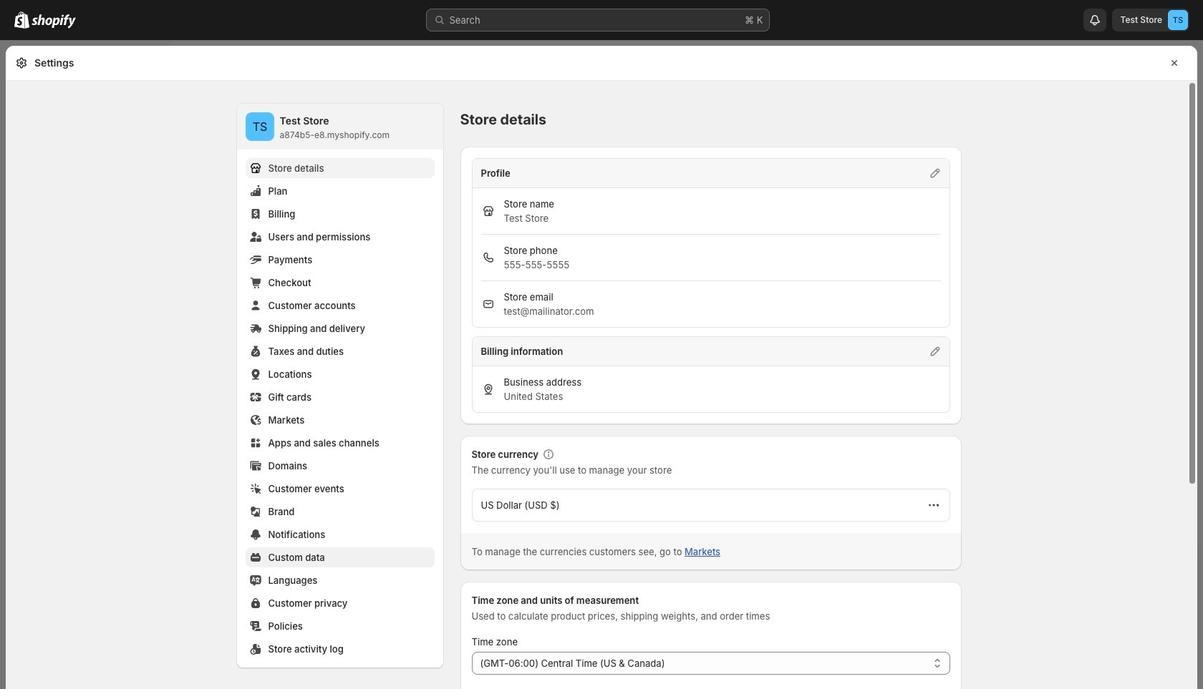 Task type: describe. For each thing, give the bounding box(es) containing it.
test store image
[[1168, 10, 1188, 30]]

shopify image
[[14, 11, 29, 29]]

settings dialog
[[6, 46, 1198, 690]]



Task type: locate. For each thing, give the bounding box(es) containing it.
shop settings menu element
[[237, 104, 443, 668]]

shopify image
[[32, 14, 76, 29]]

test store image
[[245, 112, 274, 141]]



Task type: vqa. For each thing, say whether or not it's contained in the screenshot.
Test Store icon within the Shop settings menu ELEMENT
yes



